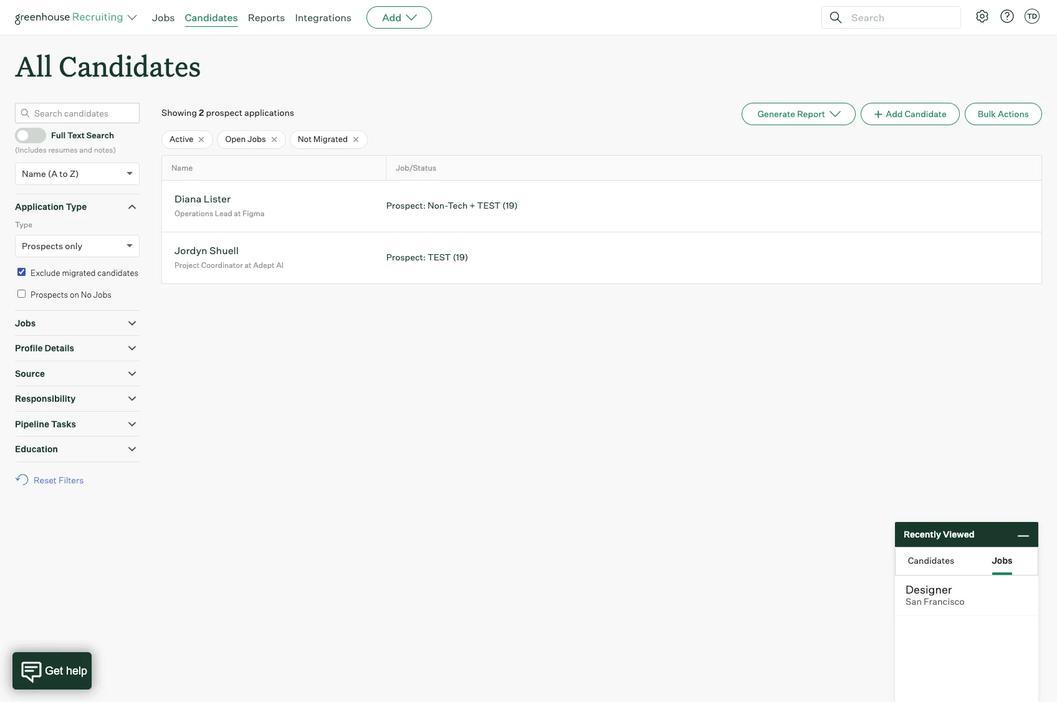 Task type: describe. For each thing, give the bounding box(es) containing it.
reset filters
[[34, 475, 84, 485]]

bulk actions link
[[965, 103, 1042, 125]]

on
[[70, 290, 79, 300]]

text
[[67, 130, 85, 140]]

name for name (a to z)
[[22, 168, 46, 179]]

jordyn
[[175, 245, 207, 257]]

no
[[81, 290, 92, 300]]

search
[[86, 130, 114, 140]]

Search text field
[[848, 8, 949, 26]]

name (a to z)
[[22, 168, 79, 179]]

prospects for prospects on no jobs
[[31, 290, 68, 300]]

diana
[[175, 193, 202, 205]]

profile
[[15, 343, 43, 354]]

details
[[44, 343, 74, 354]]

1 vertical spatial (19)
[[453, 252, 468, 263]]

actions
[[998, 109, 1029, 119]]

2 vertical spatial candidates
[[908, 555, 955, 566]]

checkmark image
[[21, 130, 30, 139]]

lead
[[215, 209, 232, 218]]

type element
[[15, 219, 140, 266]]

prospect
[[206, 107, 242, 118]]

name (a to z) option
[[22, 168, 79, 179]]

san
[[906, 597, 922, 608]]

prospect: test (19)
[[386, 252, 468, 263]]

source
[[15, 368, 45, 379]]

not migrated
[[298, 134, 348, 144]]

tech
[[448, 200, 468, 211]]

application
[[15, 201, 64, 212]]

generate
[[758, 109, 795, 119]]

2
[[199, 107, 204, 118]]

prospects only option
[[22, 240, 82, 251]]

add for add candidate
[[886, 109, 903, 119]]

prospect: for lister
[[386, 200, 426, 211]]

job/status
[[396, 163, 436, 173]]

reset filters button
[[15, 469, 90, 492]]

open jobs
[[225, 134, 266, 144]]

viewed
[[943, 529, 975, 540]]

at for shuell
[[245, 261, 252, 270]]

tasks
[[51, 419, 76, 429]]

migrated
[[62, 268, 96, 278]]

full
[[51, 130, 66, 140]]

at for lister
[[234, 209, 241, 218]]

application type
[[15, 201, 87, 212]]

designer san francisco
[[906, 583, 965, 608]]

francisco
[[924, 597, 965, 608]]

coordinator
[[201, 261, 243, 270]]

exclude
[[31, 268, 60, 278]]

diana lister operations lead at figma
[[175, 193, 265, 218]]

and
[[79, 145, 92, 155]]

lister
[[204, 193, 231, 205]]

jordyn shuell project coordinator at adept ai
[[175, 245, 284, 270]]

0 vertical spatial type
[[66, 201, 87, 212]]

profile details
[[15, 343, 74, 354]]

integrations
[[295, 11, 352, 24]]

migrated
[[313, 134, 348, 144]]

recently
[[904, 529, 941, 540]]

0 vertical spatial candidates
[[185, 11, 238, 24]]

candidate reports are now available! apply filters and select "view in app" element
[[742, 103, 856, 125]]

1 horizontal spatial (19)
[[502, 200, 518, 211]]

to
[[59, 168, 68, 179]]

integrations link
[[295, 11, 352, 24]]

prospects on no jobs
[[31, 290, 112, 300]]

add for add
[[382, 11, 402, 24]]

candidate
[[905, 109, 947, 119]]

responsibility
[[15, 393, 76, 404]]

prospect: non-tech + test (19)
[[386, 200, 518, 211]]

candidates link
[[185, 11, 238, 24]]

recently viewed
[[904, 529, 975, 540]]

name for name
[[171, 163, 193, 173]]

reports
[[248, 11, 285, 24]]

pipeline tasks
[[15, 419, 76, 429]]



Task type: vqa. For each thing, say whether or not it's contained in the screenshot.
THE "BY" for ThisWay
no



Task type: locate. For each thing, give the bounding box(es) containing it.
1 vertical spatial add
[[886, 109, 903, 119]]

generate report button
[[742, 103, 856, 125]]

0 vertical spatial add
[[382, 11, 402, 24]]

prospects
[[22, 240, 63, 251], [31, 290, 68, 300]]

open
[[225, 134, 246, 144]]

1 vertical spatial at
[[245, 261, 252, 270]]

operations
[[175, 209, 213, 218]]

bulk
[[978, 109, 996, 119]]

0 horizontal spatial (19)
[[453, 252, 468, 263]]

type down the z)
[[66, 201, 87, 212]]

only
[[65, 240, 82, 251]]

tab list containing candidates
[[896, 548, 1038, 575]]

Search candidates field
[[15, 103, 140, 124]]

0 horizontal spatial name
[[22, 168, 46, 179]]

designer
[[906, 583, 952, 597]]

td
[[1027, 12, 1037, 21]]

Exclude migrated candidates checkbox
[[17, 268, 26, 276]]

showing 2 prospect applications
[[161, 107, 294, 118]]

+
[[470, 200, 475, 211]]

candidates down jobs link
[[59, 47, 201, 84]]

tab list
[[896, 548, 1038, 575]]

0 vertical spatial test
[[477, 200, 501, 211]]

greenhouse recruiting image
[[15, 10, 127, 25]]

add candidate link
[[861, 103, 960, 125]]

at inside 'jordyn shuell project coordinator at adept ai'
[[245, 261, 252, 270]]

name left (a
[[22, 168, 46, 179]]

Prospects on No Jobs checkbox
[[17, 290, 26, 298]]

type inside type element
[[15, 220, 32, 230]]

z)
[[70, 168, 79, 179]]

filters
[[59, 475, 84, 485]]

(includes
[[15, 145, 47, 155]]

all
[[15, 47, 52, 84]]

all candidates
[[15, 47, 201, 84]]

0 vertical spatial at
[[234, 209, 241, 218]]

(19) right +
[[502, 200, 518, 211]]

configure image
[[975, 9, 990, 24]]

shuell
[[210, 245, 239, 257]]

at left adept
[[245, 261, 252, 270]]

0 horizontal spatial add
[[382, 11, 402, 24]]

td button
[[1022, 6, 1042, 26]]

1 vertical spatial test
[[428, 252, 451, 263]]

reports link
[[248, 11, 285, 24]]

resumes
[[48, 145, 78, 155]]

candidates
[[97, 268, 138, 278]]

not
[[298, 134, 312, 144]]

1 vertical spatial prospect:
[[386, 252, 426, 263]]

jobs
[[152, 11, 175, 24], [248, 134, 266, 144], [93, 290, 112, 300], [15, 318, 36, 328], [992, 555, 1013, 566]]

1 vertical spatial type
[[15, 220, 32, 230]]

(19) down tech
[[453, 252, 468, 263]]

name
[[171, 163, 193, 173], [22, 168, 46, 179]]

test right +
[[477, 200, 501, 211]]

non-
[[428, 200, 448, 211]]

notes)
[[94, 145, 116, 155]]

test
[[477, 200, 501, 211], [428, 252, 451, 263]]

name down the active
[[171, 163, 193, 173]]

prospects down exclude
[[31, 290, 68, 300]]

at
[[234, 209, 241, 218], [245, 261, 252, 270]]

td button
[[1025, 9, 1040, 24]]

0 horizontal spatial type
[[15, 220, 32, 230]]

1 vertical spatial prospects
[[31, 290, 68, 300]]

0 vertical spatial (19)
[[502, 200, 518, 211]]

test down the non-
[[428, 252, 451, 263]]

1 horizontal spatial add
[[886, 109, 903, 119]]

add inside popup button
[[382, 11, 402, 24]]

prospects inside type element
[[22, 240, 63, 251]]

reset
[[34, 475, 57, 485]]

prospect: for shuell
[[386, 252, 426, 263]]

adept
[[253, 261, 275, 270]]

applications
[[244, 107, 294, 118]]

candidates
[[185, 11, 238, 24], [59, 47, 201, 84], [908, 555, 955, 566]]

figma
[[242, 209, 265, 218]]

0 horizontal spatial test
[[428, 252, 451, 263]]

(a
[[48, 168, 58, 179]]

1 horizontal spatial type
[[66, 201, 87, 212]]

jobs link
[[152, 11, 175, 24]]

ai
[[276, 261, 284, 270]]

jordyn shuell link
[[175, 245, 239, 259]]

1 horizontal spatial test
[[477, 200, 501, 211]]

1 vertical spatial candidates
[[59, 47, 201, 84]]

0 vertical spatial prospects
[[22, 240, 63, 251]]

generate report
[[758, 109, 825, 119]]

showing
[[161, 107, 197, 118]]

prospect:
[[386, 200, 426, 211], [386, 252, 426, 263]]

pipeline
[[15, 419, 49, 429]]

add button
[[367, 6, 432, 29]]

0 horizontal spatial at
[[234, 209, 241, 218]]

at inside the diana lister operations lead at figma
[[234, 209, 241, 218]]

add
[[382, 11, 402, 24], [886, 109, 903, 119]]

full text search (includes resumes and notes)
[[15, 130, 116, 155]]

diana lister link
[[175, 193, 231, 207]]

at right lead
[[234, 209, 241, 218]]

active
[[170, 134, 194, 144]]

0 vertical spatial prospect:
[[386, 200, 426, 211]]

1 horizontal spatial name
[[171, 163, 193, 173]]

(19)
[[502, 200, 518, 211], [453, 252, 468, 263]]

prospects up exclude
[[22, 240, 63, 251]]

project
[[175, 261, 200, 270]]

report
[[797, 109, 825, 119]]

candidates down the recently viewed at bottom right
[[908, 555, 955, 566]]

candidates right jobs link
[[185, 11, 238, 24]]

1 horizontal spatial at
[[245, 261, 252, 270]]

prospects only
[[22, 240, 82, 251]]

exclude migrated candidates
[[31, 268, 138, 278]]

1 prospect: from the top
[[386, 200, 426, 211]]

education
[[15, 444, 58, 455]]

type
[[66, 201, 87, 212], [15, 220, 32, 230]]

bulk actions
[[978, 109, 1029, 119]]

2 prospect: from the top
[[386, 252, 426, 263]]

add candidate
[[886, 109, 947, 119]]

prospects for prospects only
[[22, 240, 63, 251]]

type down the application
[[15, 220, 32, 230]]



